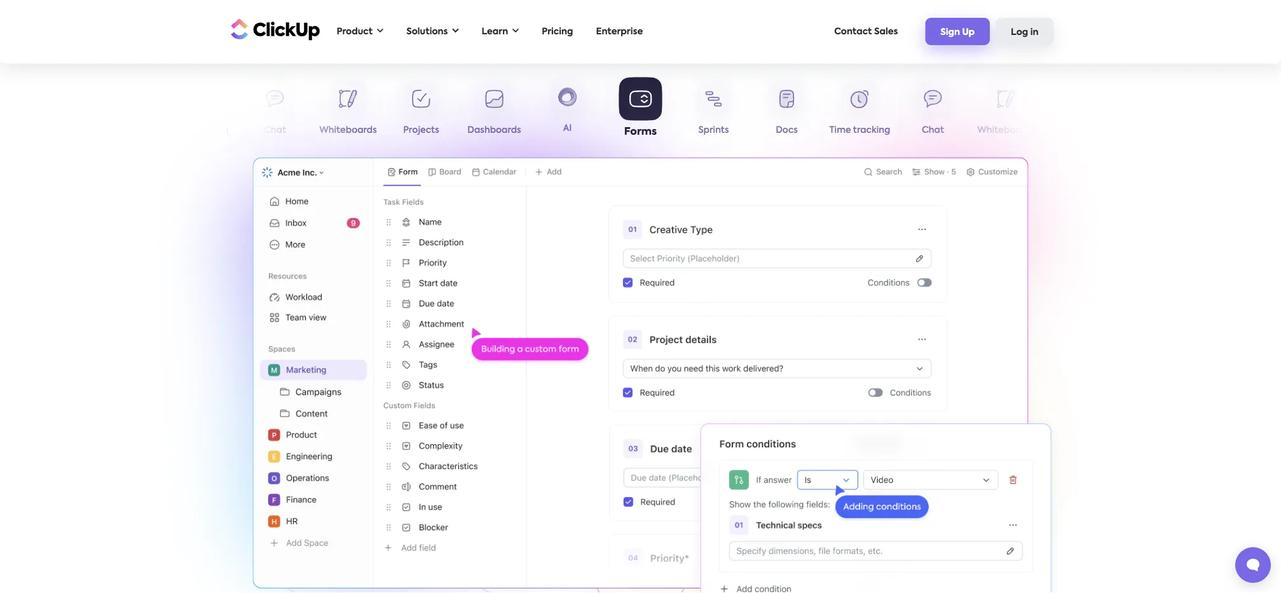 Task type: describe. For each thing, give the bounding box(es) containing it.
2 whiteboards button from the left
[[970, 81, 1043, 140]]

1 chat button from the left
[[239, 81, 312, 140]]

enterprise link
[[590, 18, 650, 45]]

1 projects button from the left
[[385, 81, 458, 140]]

sprints button
[[678, 81, 751, 140]]

ai
[[563, 124, 572, 133]]

1 time from the left
[[171, 126, 193, 135]]

dashboards button
[[458, 81, 531, 140]]

whiteboards for 1st whiteboards button from right
[[978, 126, 1036, 135]]

product button
[[330, 18, 390, 45]]

dashboards
[[468, 126, 521, 135]]

1 whiteboards button from the left
[[312, 81, 385, 140]]

log
[[1012, 28, 1029, 37]]

2 time tracking from the left
[[830, 126, 891, 135]]

chat for first chat 'button' from right
[[922, 126, 945, 135]]

sign up button
[[926, 18, 991, 45]]

docs button
[[751, 81, 824, 140]]

contact sales link
[[828, 18, 905, 45]]

1 time tracking button from the left
[[165, 81, 239, 140]]

sprints
[[699, 126, 729, 135]]

learn
[[482, 27, 508, 36]]

solutions button
[[400, 18, 465, 45]]

clickup image
[[227, 17, 320, 41]]



Task type: vqa. For each thing, say whether or not it's contained in the screenshot.
Enterprise
yes



Task type: locate. For each thing, give the bounding box(es) containing it.
forms button
[[604, 77, 678, 140]]

pricing
[[542, 27, 573, 36]]

1 horizontal spatial projects
[[1062, 126, 1098, 135]]

0 horizontal spatial chat
[[264, 126, 286, 135]]

projects
[[403, 126, 439, 135], [1062, 126, 1098, 135]]

1 horizontal spatial time tracking
[[830, 126, 891, 135]]

1 time tracking from the left
[[171, 126, 232, 135]]

0 horizontal spatial time tracking button
[[165, 81, 239, 140]]

forms
[[625, 127, 657, 137]]

whiteboards for second whiteboards button from the right
[[319, 126, 377, 135]]

0 horizontal spatial projects
[[403, 126, 439, 135]]

2 time from the left
[[830, 126, 852, 135]]

1 whiteboards from the left
[[319, 126, 377, 135]]

2 projects from the left
[[1062, 126, 1098, 135]]

chat
[[264, 126, 286, 135], [922, 126, 945, 135]]

0 horizontal spatial whiteboards button
[[312, 81, 385, 140]]

sign up
[[941, 28, 975, 37]]

chat button
[[239, 81, 312, 140], [897, 81, 970, 140]]

sales
[[875, 27, 898, 36]]

time tracking
[[171, 126, 232, 135], [830, 126, 891, 135]]

projects button
[[385, 81, 458, 140], [1043, 81, 1116, 140]]

log in link
[[996, 18, 1054, 45]]

1 projects from the left
[[403, 126, 439, 135]]

1 horizontal spatial projects button
[[1043, 81, 1116, 140]]

2 projects button from the left
[[1043, 81, 1116, 140]]

1 chat from the left
[[264, 126, 286, 135]]

1 horizontal spatial time tracking button
[[824, 81, 897, 140]]

ai button
[[531, 80, 604, 138]]

0 horizontal spatial time tracking
[[171, 126, 232, 135]]

tracking
[[195, 126, 232, 135], [854, 126, 891, 135]]

log in
[[1012, 28, 1039, 37]]

2 whiteboards from the left
[[978, 126, 1036, 135]]

chat for 1st chat 'button' from left
[[264, 126, 286, 135]]

1 horizontal spatial time
[[830, 126, 852, 135]]

2 time tracking button from the left
[[824, 81, 897, 140]]

1 horizontal spatial whiteboards
[[978, 126, 1036, 135]]

1 tracking from the left
[[195, 126, 232, 135]]

1 horizontal spatial chat button
[[897, 81, 970, 140]]

contact sales
[[835, 27, 898, 36]]

solutions
[[407, 27, 448, 36]]

time
[[171, 126, 193, 135], [830, 126, 852, 135]]

in
[[1031, 28, 1039, 37]]

1 horizontal spatial tracking
[[854, 126, 891, 135]]

learn button
[[476, 18, 526, 45]]

0 horizontal spatial projects button
[[385, 81, 458, 140]]

2 chat from the left
[[922, 126, 945, 135]]

forms image
[[253, 158, 1029, 589], [685, 410, 1067, 594]]

pricing link
[[536, 18, 580, 45]]

1 horizontal spatial whiteboards button
[[970, 81, 1043, 140]]

whiteboards button
[[312, 81, 385, 140], [970, 81, 1043, 140]]

time tracking button
[[165, 81, 239, 140], [824, 81, 897, 140]]

1 horizontal spatial chat
[[922, 126, 945, 135]]

0 horizontal spatial time
[[171, 126, 193, 135]]

2 tracking from the left
[[854, 126, 891, 135]]

sign
[[941, 28, 961, 37]]

contact
[[835, 27, 873, 36]]

0 horizontal spatial chat button
[[239, 81, 312, 140]]

2 chat button from the left
[[897, 81, 970, 140]]

docs
[[776, 126, 798, 135]]

whiteboards
[[319, 126, 377, 135], [978, 126, 1036, 135]]

up
[[963, 28, 975, 37]]

0 horizontal spatial tracking
[[195, 126, 232, 135]]

0 horizontal spatial whiteboards
[[319, 126, 377, 135]]

product
[[337, 27, 373, 36]]

enterprise
[[596, 27, 643, 36]]



